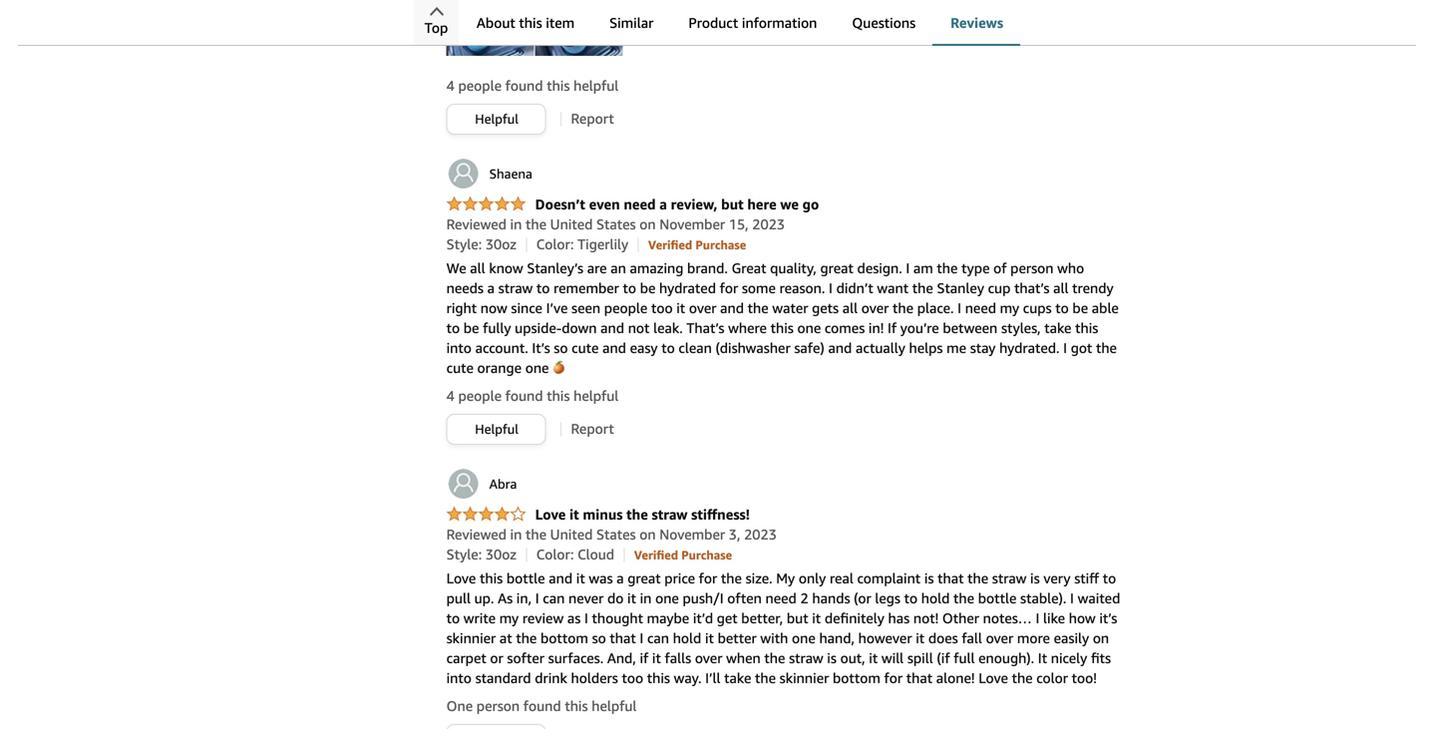 Task type: describe. For each thing, give the bounding box(es) containing it.
0 vertical spatial be
[[640, 280, 656, 296]]

real
[[830, 570, 854, 587]]

stanley's
[[527, 260, 584, 276]]

upside-
[[515, 320, 562, 336]]

one up safe)
[[797, 320, 821, 336]]

i up how
[[1070, 590, 1074, 607]]

to down an
[[623, 280, 636, 296]]

15,
[[729, 216, 749, 233]]

| image left color: tigerlily
[[526, 238, 527, 252]]

i up if
[[640, 630, 644, 646]]

push/i
[[683, 590, 724, 607]]

surfaces.
[[548, 650, 604, 666]]

3,
[[729, 526, 741, 543]]

2 vertical spatial helpful
[[592, 698, 637, 714]]

helpful link for 2nd | image from the bottom
[[447, 105, 545, 134]]

too inside love this bottle and it was a great price for the size. my only real complaint is that the straw is very stiff to pull up. as in, i can never do it in one push/i often need 2 hands (or legs to hold the bottle stable). i waited to write my review as i thought maybe it'd get better, but it definitely has not! other notes… i like how it's skinnier at the bottom so that i can hold it better with one hand, however it does fall over more easily on carpet or softer surfaces. and, if it falls over when the straw is out, it will spill (if full enough). it nicely fits into standard drink holders too this way. i'll take the skinnier bottom for that alone! love the color too!
[[622, 670, 643, 686]]

stiffness!
[[691, 506, 750, 523]]

helpful link for 1st | image from the bottom
[[447, 415, 545, 444]]

spill
[[908, 650, 933, 666]]

it's
[[532, 340, 550, 356]]

i down stanley
[[958, 300, 962, 316]]

november for review,
[[660, 216, 725, 233]]

2 vertical spatial love
[[979, 670, 1008, 686]]

this up up.
[[480, 570, 503, 587]]

we
[[780, 196, 799, 213]]

0 horizontal spatial cute
[[446, 360, 474, 376]]

over up enough).
[[986, 630, 1014, 646]]

me
[[947, 340, 967, 356]]

people for 1st | image from the bottom's helpful link
[[458, 388, 502, 404]]

i left got
[[1063, 340, 1067, 356]]

seen
[[572, 300, 601, 316]]

this down the holders
[[565, 698, 588, 714]]

it's
[[1100, 610, 1117, 627]]

do
[[607, 590, 624, 607]]

verified purchase for great
[[634, 548, 732, 562]]

when
[[726, 650, 761, 666]]

verified for great
[[634, 548, 678, 562]]

0 horizontal spatial need
[[624, 196, 656, 213]]

place.
[[917, 300, 954, 316]]

2
[[800, 590, 809, 607]]

some
[[742, 280, 776, 296]]

i right as
[[584, 610, 588, 627]]

abra
[[489, 476, 517, 492]]

this down if
[[647, 670, 670, 686]]

stable).
[[1020, 590, 1067, 607]]

0 vertical spatial can
[[543, 590, 565, 607]]

purchase for price
[[682, 548, 732, 562]]

| image down reviewed in the united states on november 3, 2023
[[624, 548, 625, 562]]

remember
[[554, 280, 619, 296]]

to right "legs"
[[904, 590, 918, 607]]

i right in,
[[535, 590, 539, 607]]

one up maybe
[[655, 590, 679, 607]]

| image up the amazing
[[638, 238, 639, 252]]

love for love it minus the straw stiffness!
[[535, 506, 566, 523]]

need inside love this bottle and it was a great price for the size. my only real complaint is that the straw is very stiff to pull up. as in, i can never do it in one push/i often need 2 hands (or legs to hold the bottle stable). i waited to write my review as i thought maybe it'd get better, but it definitely has not! other notes… i like how it's skinnier at the bottom so that i can hold it better with one hand, however it does fall over more easily on carpet or softer surfaces. and, if it falls over when the straw is out, it will spill (if full enough). it nicely fits into standard drink holders too this way. i'll take the skinnier bottom for that alone! love the color too!
[[766, 590, 797, 607]]

styles,
[[1001, 320, 1041, 336]]

complaint
[[857, 570, 921, 587]]

purchase for great
[[696, 238, 746, 252]]

cloud
[[578, 546, 614, 563]]

down
[[562, 320, 597, 336]]

2 vertical spatial found
[[523, 698, 561, 714]]

with
[[760, 630, 788, 646]]

take inside the we all know stanley's are an amazing brand. great quality, great design. i am the type of person who needs a straw to remember to be hydrated for some reason. i didn't want the stanley cup that's all trendy right now since i've seen people too it over and the water gets all over the place. i need my cups to be able to be fully upside-down and not leak. that's where this one comes in! if you're between styles, take this into account. it's so cute and easy to clean (dishwasher safe) and actually helps me stay hydrated. i got the cute orange one 🍊
[[1045, 320, 1072, 336]]

color: for color: cloud
[[536, 546, 574, 563]]

clean
[[679, 340, 712, 356]]

i up gets
[[829, 280, 833, 296]]

color
[[1037, 670, 1068, 686]]

and down comes
[[828, 340, 852, 356]]

stay
[[970, 340, 996, 356]]

want
[[877, 280, 909, 296]]

2 horizontal spatial that
[[938, 570, 964, 587]]

this left item
[[519, 14, 542, 31]]

helps
[[909, 340, 943, 356]]

4 people found this helpful for 1st | image from the bottom's helpful link
[[446, 388, 619, 404]]

great
[[732, 260, 767, 276]]

for inside the we all know stanley's are an amazing brand. great quality, great design. i am the type of person who needs a straw to remember to be hydrated for some reason. i didn't want the stanley cup that's all trendy right now since i've seen people too it over and the water gets all over the place. i need my cups to be able to be fully upside-down and not leak. that's where this one comes in! if you're between styles, take this into account. it's so cute and easy to clean (dishwasher safe) and actually helps me stay hydrated. i got the cute orange one 🍊
[[720, 280, 738, 296]]

1 4 from the top
[[446, 77, 455, 94]]

but inside doesn't even need a review, but here we go link
[[721, 196, 744, 213]]

2023 for reviewed in the united states on november 15, 2023
[[752, 216, 785, 233]]

style: for we
[[446, 236, 482, 252]]

has
[[888, 610, 910, 627]]

states for need
[[597, 216, 636, 233]]

about this item
[[477, 14, 575, 31]]

now
[[481, 300, 507, 316]]

drink
[[535, 670, 567, 686]]

fall
[[962, 630, 982, 646]]

it right if
[[652, 650, 661, 666]]

if
[[888, 320, 897, 336]]

love it minus the straw stiffness!
[[535, 506, 750, 523]]

2 horizontal spatial is
[[1030, 570, 1040, 587]]

amazing
[[630, 260, 684, 276]]

to up waited on the bottom right
[[1103, 570, 1116, 587]]

0 horizontal spatial is
[[827, 650, 837, 666]]

straw left the stiffness! on the bottom
[[652, 506, 688, 523]]

full
[[954, 650, 975, 666]]

reviewed for reviewed in the united states on november 3, 2023
[[446, 526, 507, 543]]

2 horizontal spatial be
[[1073, 300, 1088, 316]]

verified purchase link for great
[[634, 546, 732, 563]]

2 vertical spatial all
[[843, 300, 858, 316]]

this down 🍊
[[547, 388, 570, 404]]

verified for brand.
[[648, 238, 692, 252]]

0 horizontal spatial bottle
[[507, 570, 545, 587]]

and,
[[607, 650, 636, 666]]

as
[[567, 610, 581, 627]]

doesn't even need a review, but here we go link
[[446, 196, 819, 214]]

1 vertical spatial bottom
[[833, 670, 881, 686]]

united for cloud
[[550, 526, 593, 543]]

color: cloud
[[536, 546, 614, 563]]

my inside love this bottle and it was a great price for the size. my only real complaint is that the straw is very stiff to pull up. as in, i can never do it in one push/i often need 2 hands (or legs to hold the bottle stable). i waited to write my review as i thought maybe it'd get better, but it definitely has not! other notes… i like how it's skinnier at the bottom so that i can hold it better with one hand, however it does fall over more easily on carpet or softer surfaces. and, if it falls over when the straw is out, it will spill (if full enough). it nicely fits into standard drink holders too this way. i'll take the skinnier bottom for that alone! love the color too!
[[499, 610, 519, 627]]

alone!
[[936, 670, 975, 686]]

it up the spill in the right bottom of the page
[[916, 630, 925, 646]]

pull
[[446, 590, 471, 607]]

need inside the we all know stanley's are an amazing brand. great quality, great design. i am the type of person who needs a straw to remember to be hydrated for some reason. i didn't want the stanley cup that's all trendy right now since i've seen people too it over and the water gets all over the place. i need my cups to be able to be fully upside-down and not leak. that's where this one comes in! if you're between styles, take this into account. it's so cute and easy to clean (dishwasher safe) and actually helps me stay hydrated. i got the cute orange one 🍊
[[965, 300, 996, 316]]

easily
[[1054, 630, 1089, 646]]

design.
[[857, 260, 902, 276]]

it inside the we all know stanley's are an amazing brand. great quality, great design. i am the type of person who needs a straw to remember to be hydrated for some reason. i didn't want the stanley cup that's all trendy right now since i've seen people too it over and the water gets all over the place. i need my cups to be able to be fully upside-down and not leak. that's where this one comes in! if you're between styles, take this into account. it's so cute and easy to clean (dishwasher safe) and actually helps me stay hydrated. i got the cute orange one 🍊
[[677, 300, 685, 316]]

enough).
[[979, 650, 1035, 666]]

abra link
[[446, 467, 517, 501]]

report for 2nd | image from the bottom
[[571, 110, 614, 127]]

since
[[511, 300, 543, 316]]

a inside love this bottle and it was a great price for the size. my only real complaint is that the straw is very stiff to pull up. as in, i can never do it in one push/i often need 2 hands (or legs to hold the bottle stable). i waited to write my review as i thought maybe it'd get better, but it definitely has not! other notes… i like how it's skinnier at the bottom so that i can hold it better with one hand, however it does fall over more easily on carpet or softer surfaces. and, if it falls over when the straw is out, it will spill (if full enough). it nicely fits into standard drink holders too this way. i'll take the skinnier bottom for that alone! love the color too!
[[617, 570, 624, 587]]

hydrated.
[[1000, 340, 1060, 356]]

0 horizontal spatial be
[[464, 320, 479, 336]]

people inside the we all know stanley's are an amazing brand. great quality, great design. i am the type of person who needs a straw to remember to be hydrated for some reason. i didn't want the stanley cup that's all trendy right now since i've seen people too it over and the water gets all over the place. i need my cups to be able to be fully upside-down and not leak. that's where this one comes in! if you're between styles, take this into account. it's so cute and easy to clean (dishwasher safe) and actually helps me stay hydrated. i got the cute orange one 🍊
[[604, 300, 648, 316]]

to right cups
[[1056, 300, 1069, 316]]

this down water
[[771, 320, 794, 336]]

(or
[[854, 590, 872, 607]]

we
[[446, 260, 466, 276]]

person inside the we all know stanley's are an amazing brand. great quality, great design. i am the type of person who needs a straw to remember to be hydrated for some reason. i didn't want the stanley cup that's all trendy right now since i've seen people too it over and the water gets all over the place. i need my cups to be able to be fully upside-down and not leak. that's where this one comes in! if you're between styles, take this into account. it's so cute and easy to clean (dishwasher safe) and actually helps me stay hydrated. i got the cute orange one 🍊
[[1011, 260, 1054, 276]]

quality,
[[770, 260, 817, 276]]

on for a
[[640, 216, 656, 233]]

and left easy
[[603, 340, 626, 356]]

product
[[689, 14, 738, 31]]

water
[[772, 300, 808, 316]]

i left like
[[1036, 610, 1040, 627]]

that's
[[687, 320, 725, 336]]

united for tigerlily
[[550, 216, 593, 233]]

hydrated
[[659, 280, 716, 296]]

falls
[[665, 650, 691, 666]]

to down the leak.
[[662, 340, 675, 356]]

if
[[640, 650, 649, 666]]

hand,
[[819, 630, 855, 646]]

1 horizontal spatial that
[[906, 670, 933, 686]]

report link for 2nd | image from the bottom
[[571, 110, 614, 127]]

review
[[523, 610, 564, 627]]

(dishwasher
[[716, 340, 791, 356]]

0 horizontal spatial that
[[610, 630, 636, 646]]

report link for 1st | image from the bottom
[[571, 421, 614, 437]]

was
[[589, 570, 613, 587]]

safe)
[[794, 340, 825, 356]]

1 horizontal spatial skinnier
[[780, 670, 829, 686]]

are
[[587, 260, 607, 276]]

so inside the we all know stanley's are an amazing brand. great quality, great design. i am the type of person who needs a straw to remember to be hydrated for some reason. i didn't want the stanley cup that's all trendy right now since i've seen people too it over and the water gets all over the place. i need my cups to be able to be fully upside-down and not leak. that's where this one comes in! if you're between styles, take this into account. it's so cute and easy to clean (dishwasher safe) and actually helps me stay hydrated. i got the cute orange one 🍊
[[554, 340, 568, 356]]

and inside love this bottle and it was a great price for the size. my only real complaint is that the straw is very stiff to pull up. as in, i can never do it in one push/i often need 2 hands (or legs to hold the bottle stable). i waited to write my review as i thought maybe it'd get better, but it definitely has not! other notes… i like how it's skinnier at the bottom so that i can hold it better with one hand, however it does fall over more easily on carpet or softer surfaces. and, if it falls over when the straw is out, it will spill (if full enough). it nicely fits into standard drink holders too this way. i'll take the skinnier bottom for that alone! love the color too!
[[549, 570, 573, 587]]

holders
[[571, 670, 618, 686]]

0 vertical spatial skinnier
[[446, 630, 496, 646]]

30oz for bottle
[[486, 546, 517, 563]]

1 vertical spatial for
[[699, 570, 717, 587]]

one down it's
[[525, 360, 549, 376]]

leak.
[[653, 320, 683, 336]]

stanley
[[937, 280, 984, 296]]

to down 'right'
[[446, 320, 460, 336]]

1 vertical spatial can
[[647, 630, 669, 646]]

however
[[859, 630, 912, 646]]

0 vertical spatial cute
[[572, 340, 599, 356]]

how
[[1069, 610, 1096, 627]]

like
[[1043, 610, 1065, 627]]

minus
[[583, 506, 623, 523]]

one person found this helpful
[[446, 698, 637, 714]]

1 horizontal spatial is
[[924, 570, 934, 587]]

0 horizontal spatial bottom
[[541, 630, 588, 646]]

0 horizontal spatial all
[[470, 260, 485, 276]]

cup
[[988, 280, 1011, 296]]

states for minus
[[597, 526, 636, 543]]

up.
[[474, 590, 494, 607]]



Task type: locate. For each thing, give the bounding box(es) containing it.
reviewed in the united states on november 3, 2023
[[446, 526, 777, 543]]

my down cup
[[1000, 300, 1020, 316]]

1 style: from the top
[[446, 236, 482, 252]]

questions
[[852, 14, 916, 31]]

be down the amazing
[[640, 280, 656, 296]]

2 vertical spatial on
[[1093, 630, 1109, 646]]

verified purchase link for brand.
[[648, 236, 746, 252]]

it
[[677, 300, 685, 316], [570, 506, 579, 523], [576, 570, 585, 587], [627, 590, 636, 607], [812, 610, 821, 627], [705, 630, 714, 646], [916, 630, 925, 646], [652, 650, 661, 666], [869, 650, 878, 666]]

in!
[[869, 320, 884, 336]]

this down item
[[547, 77, 570, 94]]

bottom
[[541, 630, 588, 646], [833, 670, 881, 686]]

1 vertical spatial all
[[1053, 280, 1069, 296]]

able
[[1092, 300, 1119, 316]]

people for 2nd | image from the bottom helpful link
[[458, 77, 502, 94]]

1 horizontal spatial can
[[647, 630, 669, 646]]

maybe
[[647, 610, 689, 627]]

found for 2nd | image from the bottom helpful link
[[505, 77, 543, 94]]

0 vertical spatial person
[[1011, 260, 1054, 276]]

1 vertical spatial report link
[[571, 421, 614, 437]]

to down stanley's
[[537, 280, 550, 296]]

0 vertical spatial in
[[510, 216, 522, 233]]

over up in!
[[862, 300, 889, 316]]

way.
[[674, 670, 702, 686]]

helpful link up abra
[[447, 415, 545, 444]]

in for love it minus the straw stiffness!
[[510, 526, 522, 543]]

on inside love this bottle and it was a great price for the size. my only real complaint is that the straw is very stiff to pull up. as in, i can never do it in one push/i often need 2 hands (or legs to hold the bottle stable). i waited to write my review as i thought maybe it'd get better, but it definitely has not! other notes… i like how it's skinnier at the bottom so that i can hold it better with one hand, however it does fall over more easily on carpet or softer surfaces. and, if it falls over when the straw is out, it will spill (if full enough). it nicely fits into standard drink holders too this way. i'll take the skinnier bottom for that alone! love the color too!
[[1093, 630, 1109, 646]]

standard
[[475, 670, 531, 686]]

1 helpful link from the top
[[447, 105, 545, 134]]

1 horizontal spatial be
[[640, 280, 656, 296]]

not!
[[914, 610, 939, 627]]

purchase down 3,
[[682, 548, 732, 562]]

type
[[962, 260, 990, 276]]

1 vertical spatial color:
[[536, 546, 574, 563]]

0 vertical spatial need
[[624, 196, 656, 213]]

review,
[[671, 196, 718, 213]]

1 vertical spatial so
[[592, 630, 606, 646]]

0 vertical spatial bottle
[[507, 570, 545, 587]]

1 vertical spatial helpful link
[[447, 415, 545, 444]]

style: up pull
[[446, 546, 482, 563]]

0 horizontal spatial for
[[699, 570, 717, 587]]

take inside love this bottle and it was a great price for the size. my only real complaint is that the straw is very stiff to pull up. as in, i can never do it in one push/i often need 2 hands (or legs to hold the bottle stable). i waited to write my review as i thought maybe it'd get better, but it definitely has not! other notes… i like how it's skinnier at the bottom so that i can hold it better with one hand, however it does fall over more easily on carpet or softer surfaces. and, if it falls over when the straw is out, it will spill (if full enough). it nicely fits into standard drink holders too this way. i'll take the skinnier bottom for that alone! love the color too!
[[724, 670, 751, 686]]

straw
[[498, 280, 533, 296], [652, 506, 688, 523], [992, 570, 1027, 587], [789, 650, 824, 666]]

it left 'was'
[[576, 570, 585, 587]]

0 vertical spatial verified purchase
[[648, 238, 746, 252]]

1 horizontal spatial take
[[1045, 320, 1072, 336]]

0 vertical spatial 30oz
[[486, 236, 517, 252]]

or
[[490, 650, 503, 666]]

1 horizontal spatial need
[[766, 590, 797, 607]]

as
[[498, 590, 513, 607]]

into inside love this bottle and it was a great price for the size. my only real complaint is that the straw is very stiff to pull up. as in, i can never do it in one push/i often need 2 hands (or legs to hold the bottle stable). i waited to write my review as i thought maybe it'd get better, but it definitely has not! other notes… i like how it's skinnier at the bottom so that i can hold it better with one hand, however it does fall over more easily on carpet or softer surfaces. and, if it falls over when the straw is out, it will spill (if full enough). it nicely fits into standard drink holders too this way. i'll take the skinnier bottom for that alone! love the color too!
[[446, 670, 472, 686]]

my
[[776, 570, 795, 587]]

my inside the we all know stanley's are an amazing brand. great quality, great design. i am the type of person who needs a straw to remember to be hydrated for some reason. i didn't want the stanley cup that's all trendy right now since i've seen people too it over and the water gets all over the place. i need my cups to be able to be fully upside-down and not leak. that's where this one comes in! if you're between styles, take this into account. it's so cute and easy to clean (dishwasher safe) and actually helps me stay hydrated. i got the cute orange one 🍊
[[1000, 300, 1020, 316]]

it left will
[[869, 650, 878, 666]]

0 vertical spatial hold
[[921, 590, 950, 607]]

0 horizontal spatial too
[[622, 670, 643, 686]]

4 down top
[[446, 77, 455, 94]]

into down carpet
[[446, 670, 472, 686]]

1 horizontal spatial so
[[592, 630, 606, 646]]

for up push/i
[[699, 570, 717, 587]]

this
[[519, 14, 542, 31], [547, 77, 570, 94], [771, 320, 794, 336], [1075, 320, 1099, 336], [547, 388, 570, 404], [480, 570, 503, 587], [647, 670, 670, 686], [565, 698, 588, 714]]

it down hands
[[812, 610, 821, 627]]

1 horizontal spatial a
[[617, 570, 624, 587]]

states down even
[[597, 216, 636, 233]]

1 vertical spatial skinnier
[[780, 670, 829, 686]]

a
[[660, 196, 667, 213], [487, 280, 495, 296], [617, 570, 624, 587]]

1 vertical spatial love
[[446, 570, 476, 587]]

4 people found this helpful for 2nd | image from the bottom helpful link
[[446, 77, 619, 94]]

great inside the we all know stanley's are an amazing brand. great quality, great design. i am the type of person who needs a straw to remember to be hydrated for some reason. i didn't want the stanley cup that's all trendy right now since i've seen people too it over and the water gets all over the place. i need my cups to be able to be fully upside-down and not leak. that's where this one comes in! if you're between styles, take this into account. it's so cute and easy to clean (dishwasher safe) and actually helps me stay hydrated. i got the cute orange one 🍊
[[820, 260, 854, 276]]

helpful for 1st | image from the bottom report link
[[574, 388, 619, 404]]

verified
[[648, 238, 692, 252], [634, 548, 678, 562]]

0 vertical spatial | image
[[561, 112, 562, 126]]

all down didn't
[[843, 300, 858, 316]]

go
[[803, 196, 819, 213]]

love it minus the straw stiffness! link
[[446, 506, 750, 524]]

legs
[[875, 590, 901, 607]]

on
[[640, 216, 656, 233], [640, 526, 656, 543], [1093, 630, 1109, 646]]

2 states from the top
[[597, 526, 636, 543]]

2 horizontal spatial a
[[660, 196, 667, 213]]

and up "where"
[[720, 300, 744, 316]]

hold up not!
[[921, 590, 950, 607]]

verified purchase link up brand.
[[648, 236, 746, 252]]

1 vertical spatial verified purchase link
[[634, 546, 732, 563]]

verified up the amazing
[[648, 238, 692, 252]]

0 vertical spatial but
[[721, 196, 744, 213]]

style:
[[446, 236, 482, 252], [446, 546, 482, 563]]

on for the
[[640, 526, 656, 543]]

helpful up abra
[[475, 422, 519, 437]]

30oz for know
[[486, 236, 517, 252]]

too down and,
[[622, 670, 643, 686]]

bottle up notes…
[[978, 590, 1017, 607]]

1 reviewed from the top
[[446, 216, 507, 233]]

where
[[728, 320, 767, 336]]

found down orange
[[505, 388, 543, 404]]

0 vertical spatial 2023
[[752, 216, 785, 233]]

2 30oz from the top
[[486, 546, 517, 563]]

verified purchase
[[648, 238, 746, 252], [634, 548, 732, 562]]

too
[[651, 300, 673, 316], [622, 670, 643, 686]]

2 united from the top
[[550, 526, 593, 543]]

verified purchase up price
[[634, 548, 732, 562]]

1 report from the top
[[571, 110, 614, 127]]

report link up minus
[[571, 421, 614, 437]]

2 style: from the top
[[446, 546, 482, 563]]

straw down hand,
[[789, 650, 824, 666]]

| image up in,
[[526, 548, 527, 562]]

4 people found this helpful down 🍊
[[446, 388, 619, 404]]

0 vertical spatial report link
[[571, 110, 614, 127]]

0 horizontal spatial can
[[543, 590, 565, 607]]

style: 30oz up know
[[446, 236, 517, 252]]

skinnier up carpet
[[446, 630, 496, 646]]

style: 30oz
[[446, 236, 517, 252], [446, 546, 517, 563]]

cute down down
[[572, 340, 599, 356]]

reviewed up we
[[446, 216, 507, 233]]

great up didn't
[[820, 260, 854, 276]]

my up at
[[499, 610, 519, 627]]

i left am
[[906, 260, 910, 276]]

customer image image
[[446, 0, 534, 56], [535, 0, 623, 56]]

style: 30oz up up.
[[446, 546, 517, 563]]

style: 30oz for this
[[446, 546, 517, 563]]

0 vertical spatial love
[[535, 506, 566, 523]]

reviewed for reviewed in the united states on november 15, 2023
[[446, 216, 507, 233]]

0 vertical spatial into
[[446, 340, 472, 356]]

1 november from the top
[[660, 216, 725, 233]]

people down orange
[[458, 388, 502, 404]]

customer image image left item
[[446, 0, 534, 56]]

1 style: 30oz from the top
[[446, 236, 517, 252]]

0 horizontal spatial customer image image
[[446, 0, 534, 56]]

a inside the we all know stanley's are an amazing brand. great quality, great design. i am the type of person who needs a straw to remember to be hydrated for some reason. i didn't want the stanley cup that's all trendy right now since i've seen people too it over and the water gets all over the place. i need my cups to be able to be fully upside-down and not leak. that's where this one comes in! if you're between styles, take this into account. it's so cute and easy to clean (dishwasher safe) and actually helps me stay hydrated. i got the cute orange one 🍊
[[487, 280, 495, 296]]

1 report link from the top
[[571, 110, 614, 127]]

(if
[[937, 650, 950, 666]]

1 united from the top
[[550, 216, 593, 233]]

1 vertical spatial bottle
[[978, 590, 1017, 607]]

| image
[[526, 238, 527, 252], [638, 238, 639, 252], [526, 548, 527, 562], [624, 548, 625, 562]]

1 vertical spatial person
[[477, 698, 520, 714]]

tigerlily
[[578, 236, 629, 252]]

4
[[446, 77, 455, 94], [446, 388, 455, 404]]

be down trendy
[[1073, 300, 1088, 316]]

2 | image from the top
[[561, 423, 562, 436]]

great left price
[[628, 570, 661, 587]]

stiff
[[1074, 570, 1099, 587]]

2 helpful link from the top
[[447, 415, 545, 444]]

1 vertical spatial style: 30oz
[[446, 546, 517, 563]]

| image
[[561, 112, 562, 126], [561, 423, 562, 436]]

1 vertical spatial be
[[1073, 300, 1088, 316]]

great inside love this bottle and it was a great price for the size. my only real complaint is that the straw is very stiff to pull up. as in, i can never do it in one push/i often need 2 hands (or legs to hold the bottle stable). i waited to write my review as i thought maybe it'd get better, but it definitely has not! other notes… i like how it's skinnier at the bottom so that i can hold it better with one hand, however it does fall over more easily on carpet or softer surfaces. and, if it falls over when the straw is out, it will spill (if full enough). it nicely fits into standard drink holders too this way. i'll take the skinnier bottom for that alone! love the color too!
[[628, 570, 661, 587]]

2023 for reviewed in the united states on november 3, 2023
[[744, 526, 777, 543]]

nicely
[[1051, 650, 1088, 666]]

hold up "falls"
[[673, 630, 702, 646]]

of
[[994, 260, 1007, 276]]

never
[[569, 590, 604, 607]]

0 vertical spatial united
[[550, 216, 593, 233]]

1 30oz from the top
[[486, 236, 517, 252]]

bottom down as
[[541, 630, 588, 646]]

take down when
[[724, 670, 751, 686]]

all
[[470, 260, 485, 276], [1053, 280, 1069, 296], [843, 300, 858, 316]]

1 helpful from the top
[[475, 111, 519, 127]]

i
[[906, 260, 910, 276], [829, 280, 833, 296], [958, 300, 962, 316], [1063, 340, 1067, 356], [535, 590, 539, 607], [1070, 590, 1074, 607], [584, 610, 588, 627], [1036, 610, 1040, 627], [640, 630, 644, 646]]

style: for love
[[446, 546, 482, 563]]

0 horizontal spatial but
[[721, 196, 744, 213]]

straw up stable).
[[992, 570, 1027, 587]]

1 vertical spatial report
[[571, 421, 614, 437]]

softer
[[507, 650, 545, 666]]

found down drink
[[523, 698, 561, 714]]

2 report from the top
[[571, 421, 614, 437]]

bottle up in,
[[507, 570, 545, 587]]

1 vertical spatial verified purchase
[[634, 548, 732, 562]]

easy
[[630, 340, 658, 356]]

0 horizontal spatial take
[[724, 670, 751, 686]]

and left not
[[601, 320, 624, 336]]

is up stable).
[[1030, 570, 1040, 587]]

does
[[928, 630, 958, 646]]

1 horizontal spatial customer image image
[[535, 0, 623, 56]]

too inside the we all know stanley's are an amazing brand. great quality, great design. i am the type of person who needs a straw to remember to be hydrated for some reason. i didn't want the stanley cup that's all trendy right now since i've seen people too it over and the water gets all over the place. i need my cups to be able to be fully upside-down and not leak. that's where this one comes in! if you're between styles, take this into account. it's so cute and easy to clean (dishwasher safe) and actually helps me stay hydrated. i got the cute orange one 🍊
[[651, 300, 673, 316]]

30oz up as at bottom left
[[486, 546, 517, 563]]

1 horizontal spatial hold
[[921, 590, 950, 607]]

comes
[[825, 320, 865, 336]]

0 horizontal spatial love
[[446, 570, 476, 587]]

2 reviewed from the top
[[446, 526, 507, 543]]

into inside the we all know stanley's are an amazing brand. great quality, great design. i am the type of person who needs a straw to remember to be hydrated for some reason. i didn't want the stanley cup that's all trendy right now since i've seen people too it over and the water gets all over the place. i need my cups to be able to be fully upside-down and not leak. that's where this one comes in! if you're between styles, take this into account. it's so cute and easy to clean (dishwasher safe) and actually helps me stay hydrated. i got the cute orange one 🍊
[[446, 340, 472, 356]]

0 vertical spatial report
[[571, 110, 614, 127]]

2 4 people found this helpful from the top
[[446, 388, 619, 404]]

november for straw
[[660, 526, 725, 543]]

orange
[[477, 360, 522, 376]]

between
[[943, 320, 998, 336]]

0 vertical spatial for
[[720, 280, 738, 296]]

i'll
[[705, 670, 721, 686]]

1 horizontal spatial great
[[820, 260, 854, 276]]

carpet
[[446, 650, 486, 666]]

in up know
[[510, 216, 522, 233]]

reason.
[[780, 280, 825, 296]]

1 vertical spatial hold
[[673, 630, 702, 646]]

0 vertical spatial style:
[[446, 236, 482, 252]]

trendy
[[1072, 280, 1114, 296]]

color: for color: tigerlily
[[536, 236, 574, 252]]

1 vertical spatial reviewed
[[446, 526, 507, 543]]

2 vertical spatial for
[[884, 670, 903, 686]]

1 vertical spatial take
[[724, 670, 751, 686]]

purchase up brand.
[[696, 238, 746, 252]]

notes…
[[983, 610, 1032, 627]]

love for love this bottle and it was a great price for the size. my only real complaint is that the straw is very stiff to pull up. as in, i can never do it in one push/i often need 2 hands (or legs to hold the bottle stable). i waited to write my review as i thought maybe it'd get better, but it definitely has not! other notes… i like how it's skinnier at the bottom so that i can hold it better with one hand, however it does fall over more easily on carpet or softer surfaces. and, if it falls over when the straw is out, it will spill (if full enough). it nicely fits into standard drink holders too this way. i'll take the skinnier bottom for that alone! love the color too!
[[446, 570, 476, 587]]

1 color: from the top
[[536, 236, 574, 252]]

2 into from the top
[[446, 670, 472, 686]]

in,
[[516, 590, 532, 607]]

you're
[[900, 320, 939, 336]]

0 vertical spatial verified
[[648, 238, 692, 252]]

4 people found this helpful down "about this item"
[[446, 77, 619, 94]]

need down my
[[766, 590, 797, 607]]

2 4 from the top
[[446, 388, 455, 404]]

on up fits
[[1093, 630, 1109, 646]]

2 november from the top
[[660, 526, 725, 543]]

to down pull
[[446, 610, 460, 627]]

i've
[[546, 300, 568, 316]]

love up color: cloud
[[535, 506, 566, 523]]

over up i'll
[[695, 650, 723, 666]]

| image down 🍊
[[561, 423, 562, 436]]

1 vertical spatial cute
[[446, 360, 474, 376]]

1 states from the top
[[597, 216, 636, 233]]

people
[[458, 77, 502, 94], [604, 300, 648, 316], [458, 388, 502, 404]]

it right do at bottom
[[627, 590, 636, 607]]

0 vertical spatial people
[[458, 77, 502, 94]]

but inside love this bottle and it was a great price for the size. my only real complaint is that the straw is very stiff to pull up. as in, i can never do it in one push/i often need 2 hands (or legs to hold the bottle stable). i waited to write my review as i thought maybe it'd get better, but it definitely has not! other notes… i like how it's skinnier at the bottom so that i can hold it better with one hand, however it does fall over more easily on carpet or softer surfaces. and, if it falls over when the straw is out, it will spill (if full enough). it nicely fits into standard drink holders too this way. i'll take the skinnier bottom for that alone! love the color too!
[[787, 610, 809, 627]]

1 into from the top
[[446, 340, 472, 356]]

only
[[799, 570, 826, 587]]

but down the 2
[[787, 610, 809, 627]]

1 horizontal spatial too
[[651, 300, 673, 316]]

found
[[505, 77, 543, 94], [505, 388, 543, 404], [523, 698, 561, 714]]

november down the stiffness! on the bottom
[[660, 526, 725, 543]]

in for doesn't even need a review, but here we go
[[510, 216, 522, 233]]

found down "about this item"
[[505, 77, 543, 94]]

love
[[535, 506, 566, 523], [446, 570, 476, 587], [979, 670, 1008, 686]]

united
[[550, 216, 593, 233], [550, 526, 593, 543]]

in up maybe
[[640, 590, 652, 607]]

one right with in the bottom of the page
[[792, 630, 816, 646]]

very
[[1044, 570, 1071, 587]]

all right we
[[470, 260, 485, 276]]

0 vertical spatial too
[[651, 300, 673, 316]]

1 vertical spatial that
[[610, 630, 636, 646]]

style: 30oz for all
[[446, 236, 517, 252]]

skinnier down with in the bottom of the page
[[780, 670, 829, 686]]

1 4 people found this helpful from the top
[[446, 77, 619, 94]]

who
[[1057, 260, 1085, 276]]

1 vertical spatial but
[[787, 610, 809, 627]]

product information
[[689, 14, 817, 31]]

1 vertical spatial states
[[597, 526, 636, 543]]

it left minus
[[570, 506, 579, 523]]

1 horizontal spatial person
[[1011, 260, 1054, 276]]

1 horizontal spatial cute
[[572, 340, 599, 356]]

about
[[477, 14, 515, 31]]

1 horizontal spatial for
[[720, 280, 738, 296]]

report up minus
[[571, 421, 614, 437]]

that down the spill in the right bottom of the page
[[906, 670, 933, 686]]

bottom down out, on the right bottom
[[833, 670, 881, 686]]

write
[[464, 610, 496, 627]]

style: up we
[[446, 236, 482, 252]]

am
[[914, 260, 933, 276]]

1 vertical spatial 4
[[446, 388, 455, 404]]

0 horizontal spatial so
[[554, 340, 568, 356]]

1 horizontal spatial love
[[535, 506, 566, 523]]

0 vertical spatial 4 people found this helpful
[[446, 77, 619, 94]]

account.
[[475, 340, 528, 356]]

1 horizontal spatial all
[[843, 300, 858, 316]]

this up got
[[1075, 320, 1099, 336]]

thought
[[592, 610, 643, 627]]

into
[[446, 340, 472, 356], [446, 670, 472, 686]]

found for 1st | image from the bottom's helpful link
[[505, 388, 543, 404]]

in inside love this bottle and it was a great price for the size. my only real complaint is that the straw is very stiff to pull up. as in, i can never do it in one push/i often need 2 hands (or legs to hold the bottle stable). i waited to write my review as i thought maybe it'd get better, but it definitely has not! other notes… i like how it's skinnier at the bottom so that i can hold it better with one hand, however it does fall over more easily on carpet or softer surfaces. and, if it falls over when the straw is out, it will spill (if full enough). it nicely fits into standard drink holders too this way. i'll take the skinnier bottom for that alone! love the color too!
[[640, 590, 652, 607]]

on down love it minus the straw stiffness!
[[640, 526, 656, 543]]

1 horizontal spatial but
[[787, 610, 809, 627]]

0 vertical spatial that
[[938, 570, 964, 587]]

person up that's
[[1011, 260, 1054, 276]]

so inside love this bottle and it was a great price for the size. my only real complaint is that the straw is very stiff to pull up. as in, i can never do it in one push/i often need 2 hands (or legs to hold the bottle stable). i waited to write my review as i thought maybe it'd get better, but it definitely has not! other notes… i like how it's skinnier at the bottom so that i can hold it better with one hand, however it does fall over more easily on carpet or softer surfaces. and, if it falls over when the straw is out, it will spill (if full enough). it nicely fits into standard drink holders too this way. i'll take the skinnier bottom for that alone! love the color too!
[[592, 630, 606, 646]]

straw inside the we all know stanley's are an amazing brand. great quality, great design. i am the type of person who needs a straw to remember to be hydrated for some reason. i didn't want the stanley cup that's all trendy right now since i've seen people too it over and the water gets all over the place. i need my cups to be able to be fully upside-down and not leak. that's where this one comes in! if you're between styles, take this into account. it's so cute and easy to clean (dishwasher safe) and actually helps me stay hydrated. i got the cute orange one 🍊
[[498, 280, 533, 296]]

1 vertical spatial on
[[640, 526, 656, 543]]

verified purchase for brand.
[[648, 238, 746, 252]]

1 vertical spatial 30oz
[[486, 546, 517, 563]]

helpful for report link related to 2nd | image from the bottom
[[574, 77, 619, 94]]

1 vertical spatial 2023
[[744, 526, 777, 543]]

0 vertical spatial all
[[470, 260, 485, 276]]

in
[[510, 216, 522, 233], [510, 526, 522, 543], [640, 590, 652, 607]]

1 customer image image from the left
[[446, 0, 534, 56]]

reviewed in the united states on november 15, 2023
[[446, 216, 785, 233]]

color: tigerlily
[[536, 236, 629, 252]]

0 horizontal spatial great
[[628, 570, 661, 587]]

can
[[543, 590, 565, 607], [647, 630, 669, 646]]

here
[[747, 196, 777, 213]]

top
[[425, 19, 448, 36]]

2 color: from the top
[[536, 546, 574, 563]]

reviewed down the abra link
[[446, 526, 507, 543]]

2 horizontal spatial all
[[1053, 280, 1069, 296]]

1 vertical spatial verified
[[634, 548, 678, 562]]

0 vertical spatial helpful
[[475, 111, 519, 127]]

1 vertical spatial my
[[499, 610, 519, 627]]

that up other
[[938, 570, 964, 587]]

2 customer image image from the left
[[535, 0, 623, 56]]

1 vertical spatial people
[[604, 300, 648, 316]]

reviews
[[951, 14, 1004, 31]]

one
[[797, 320, 821, 336], [525, 360, 549, 376], [655, 590, 679, 607], [792, 630, 816, 646]]

helpful link up shaena link
[[447, 105, 545, 134]]

1 vertical spatial a
[[487, 280, 495, 296]]

verified purchase link up price
[[634, 546, 732, 563]]

report for 1st | image from the bottom
[[571, 421, 614, 437]]

0 vertical spatial 4
[[446, 77, 455, 94]]

helpful down similar
[[574, 77, 619, 94]]

0 vertical spatial so
[[554, 340, 568, 356]]

over up that's
[[689, 300, 717, 316]]

2 vertical spatial in
[[640, 590, 652, 607]]

price
[[665, 570, 695, 587]]

a up now
[[487, 280, 495, 296]]

0 horizontal spatial skinnier
[[446, 630, 496, 646]]

united up color: tigerlily
[[550, 216, 593, 233]]

1 vertical spatial | image
[[561, 423, 562, 436]]

report link up even
[[571, 110, 614, 127]]

can down maybe
[[647, 630, 669, 646]]

1 horizontal spatial bottom
[[833, 670, 881, 686]]

4 people found this helpful
[[446, 77, 619, 94], [446, 388, 619, 404]]

2 report link from the top
[[571, 421, 614, 437]]

2 helpful from the top
[[475, 422, 519, 437]]

1 | image from the top
[[561, 112, 562, 126]]

needs
[[446, 280, 484, 296]]

it down it'd
[[705, 630, 714, 646]]

2 style: 30oz from the top
[[446, 546, 517, 563]]



Task type: vqa. For each thing, say whether or not it's contained in the screenshot.
topmost Helpful link
yes



